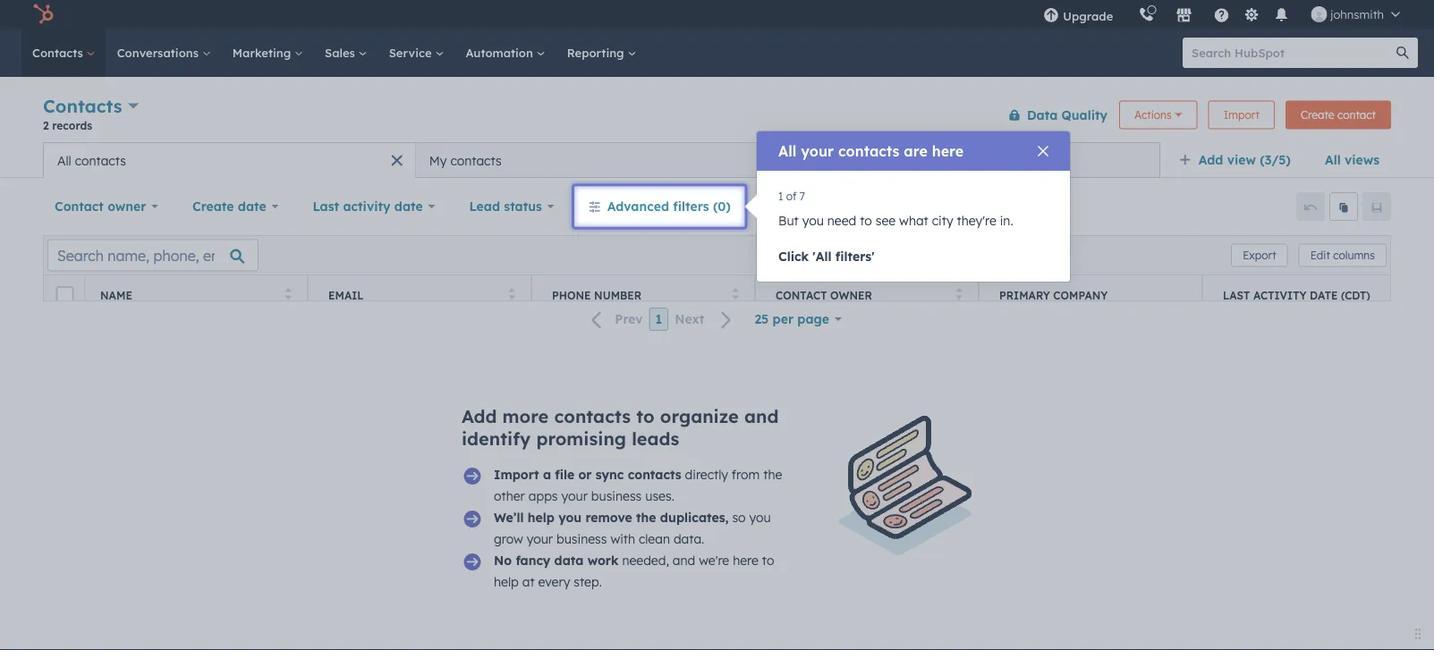 Task type: describe. For each thing, give the bounding box(es) containing it.
city
[[932, 213, 954, 229]]

uses.
[[645, 489, 675, 504]]

every
[[538, 575, 570, 590]]

settings image
[[1244, 8, 1260, 24]]

what
[[899, 213, 929, 229]]

apps
[[529, 489, 558, 504]]

edit
[[1311, 249, 1331, 262]]

contact owner button
[[43, 189, 170, 225]]

lead
[[469, 199, 500, 214]]

business inside directly from the other apps your business uses.
[[591, 489, 642, 504]]

pagination navigation
[[581, 308, 743, 332]]

create for create date
[[192, 199, 234, 214]]

at
[[522, 575, 535, 590]]

to for organize
[[636, 405, 655, 428]]

press to sort. image for owner
[[956, 288, 963, 300]]

1 button
[[649, 308, 669, 331]]

search button
[[1388, 38, 1418, 68]]

create for create contact
[[1301, 108, 1335, 122]]

close image
[[1038, 146, 1049, 157]]

'all
[[813, 249, 832, 264]]

with
[[611, 532, 635, 547]]

contacts inside button
[[75, 153, 126, 168]]

create date
[[192, 199, 266, 214]]

all for all contacts
[[57, 153, 71, 168]]

press to sort. element for email
[[509, 288, 515, 303]]

john smith image
[[1311, 6, 1327, 22]]

file
[[555, 467, 575, 483]]

contacts inside button
[[875, 153, 926, 168]]

needed, and we're here to help at every step.
[[494, 553, 774, 590]]

advanced
[[607, 199, 669, 214]]

marketplaces image
[[1176, 8, 1192, 24]]

menu containing johnsmith
[[1031, 0, 1413, 29]]

business inside so you grow your business with clean data.
[[557, 532, 607, 547]]

7
[[800, 189, 805, 203]]

0 horizontal spatial you
[[559, 510, 582, 526]]

sync
[[596, 467, 624, 483]]

calling icon image
[[1139, 7, 1155, 23]]

actions
[[1135, 108, 1172, 122]]

duplicates,
[[660, 510, 729, 526]]

Search HubSpot search field
[[1183, 38, 1402, 68]]

all views link
[[1314, 142, 1392, 178]]

import button
[[1209, 101, 1275, 129]]

we'll
[[494, 510, 524, 526]]

contact
[[1338, 108, 1376, 122]]

click
[[779, 249, 809, 264]]

phone number
[[552, 289, 642, 302]]

25
[[755, 311, 769, 327]]

notifications button
[[1267, 0, 1297, 29]]

last activity date (cdt)
[[1223, 289, 1371, 302]]

1 horizontal spatial owner
[[831, 289, 872, 302]]

search image
[[1397, 47, 1409, 59]]

you for grow
[[749, 510, 771, 526]]

edit columns button
[[1299, 244, 1387, 267]]

25 per page button
[[743, 302, 854, 337]]

johnsmith
[[1331, 7, 1384, 21]]

page
[[798, 311, 830, 327]]

(3/5)
[[1260, 152, 1291, 168]]

1 press to sort. image from the left
[[285, 288, 292, 300]]

primary company
[[1000, 289, 1108, 302]]

the inside directly from the other apps your business uses.
[[764, 467, 782, 483]]

import for import a file or sync contacts
[[494, 467, 539, 483]]

notifications image
[[1274, 8, 1290, 24]]

date
[[1310, 289, 1338, 302]]

create contact
[[1301, 108, 1376, 122]]

or
[[579, 467, 592, 483]]

create date button
[[181, 189, 290, 225]]

add view (3/5) button
[[1168, 142, 1314, 178]]

1 vertical spatial the
[[636, 510, 656, 526]]

import for import
[[1224, 108, 1260, 122]]

we'll help you remove the duplicates,
[[494, 510, 729, 526]]

add for add view (3/5)
[[1199, 152, 1224, 168]]

they're
[[957, 213, 997, 229]]

remove
[[586, 510, 632, 526]]

1 press to sort. element from the left
[[285, 288, 292, 303]]

but
[[779, 213, 799, 229]]

leads
[[632, 428, 679, 450]]

contacts inside add more contacts to organize and identify promising leads
[[554, 405, 631, 428]]

next
[[675, 312, 705, 327]]

promising
[[536, 428, 627, 450]]

primary
[[1000, 289, 1050, 302]]

date inside popup button
[[238, 199, 266, 214]]

2 horizontal spatial your
[[801, 142, 834, 160]]

filters'
[[836, 249, 875, 264]]

marketplaces button
[[1165, 0, 1203, 29]]

other
[[494, 489, 525, 504]]

grow
[[494, 532, 523, 547]]

data
[[1027, 107, 1058, 123]]

edit columns
[[1311, 249, 1375, 262]]

click 'all filters'
[[779, 249, 875, 264]]

views
[[1345, 152, 1380, 168]]

export
[[1243, 249, 1277, 262]]

advanced filters (0)
[[607, 199, 731, 214]]

all your contacts are here
[[779, 142, 964, 160]]

1 vertical spatial contact
[[776, 289, 827, 302]]

you for need
[[802, 213, 824, 229]]

are
[[904, 142, 928, 160]]

add for add more contacts to organize and identify promising leads
[[462, 405, 497, 428]]

number
[[594, 289, 642, 302]]

last for last activity date
[[313, 199, 339, 214]]

2 records
[[43, 119, 92, 132]]

contacts
[[43, 95, 122, 117]]

so you grow your business with clean data.
[[494, 510, 771, 547]]

1 horizontal spatial help
[[528, 510, 555, 526]]

all contacts button
[[43, 142, 415, 178]]

johnsmith button
[[1301, 0, 1411, 29]]

clean
[[639, 532, 670, 547]]

date inside popup button
[[394, 199, 423, 214]]

actions button
[[1120, 101, 1198, 129]]

your inside so you grow your business with clean data.
[[527, 532, 553, 547]]

prev button
[[581, 308, 649, 332]]

unassigned contacts button
[[788, 142, 1161, 178]]

unassigned contacts
[[802, 153, 926, 168]]

contacts inside "button"
[[450, 153, 502, 168]]

last activity date
[[313, 199, 423, 214]]



Task type: locate. For each thing, give the bounding box(es) containing it.
your
[[801, 142, 834, 160], [562, 489, 588, 504], [527, 532, 553, 547]]

organize
[[660, 405, 739, 428]]

import a file or sync contacts
[[494, 467, 682, 483]]

0 vertical spatial last
[[313, 199, 339, 214]]

contacts left are
[[838, 142, 900, 160]]

0 horizontal spatial 1
[[656, 311, 662, 327]]

no fancy data work
[[494, 553, 619, 569]]

here right are
[[932, 142, 964, 160]]

1 horizontal spatial to
[[762, 553, 774, 569]]

1 horizontal spatial press to sort. image
[[509, 288, 515, 300]]

press to sort. image left the email
[[285, 288, 292, 300]]

you right so
[[749, 510, 771, 526]]

and down data.
[[673, 553, 696, 569]]

1 vertical spatial to
[[636, 405, 655, 428]]

no
[[494, 553, 512, 569]]

settings link
[[1241, 5, 1263, 24]]

to left see
[[860, 213, 872, 229]]

press to sort. image left primary
[[956, 288, 963, 300]]

2 vertical spatial your
[[527, 532, 553, 547]]

the right from
[[764, 467, 782, 483]]

you inside so you grow your business with clean data.
[[749, 510, 771, 526]]

1 vertical spatial contact owner
[[776, 289, 872, 302]]

1 left of
[[779, 189, 783, 203]]

0 horizontal spatial help
[[494, 575, 519, 590]]

add left the more
[[462, 405, 497, 428]]

1 vertical spatial import
[[494, 467, 539, 483]]

1 vertical spatial create
[[192, 199, 234, 214]]

1 horizontal spatial date
[[394, 199, 423, 214]]

1 horizontal spatial add
[[1199, 152, 1224, 168]]

1 horizontal spatial all
[[779, 142, 797, 160]]

Search name, phone, email addresses, or company search field
[[47, 239, 259, 272]]

1 vertical spatial business
[[557, 532, 607, 547]]

0 horizontal spatial press to sort. image
[[285, 288, 292, 300]]

1 right prev
[[656, 311, 662, 327]]

1 horizontal spatial your
[[562, 489, 588, 504]]

1 horizontal spatial here
[[932, 142, 964, 160]]

all views
[[1325, 152, 1380, 168]]

0 horizontal spatial add
[[462, 405, 497, 428]]

unassigned
[[802, 153, 871, 168]]

date right activity
[[394, 199, 423, 214]]

company
[[1054, 289, 1108, 302]]

contact owner
[[55, 199, 146, 214], [776, 289, 872, 302]]

date down all contacts button
[[238, 199, 266, 214]]

0 vertical spatial add
[[1199, 152, 1224, 168]]

directly
[[685, 467, 728, 483]]

primary company column header
[[979, 276, 1204, 315]]

0 horizontal spatial contact
[[55, 199, 104, 214]]

see
[[876, 213, 896, 229]]

0 vertical spatial help
[[528, 510, 555, 526]]

create down all contacts button
[[192, 199, 234, 214]]

all down 2 records
[[57, 153, 71, 168]]

activity
[[1254, 289, 1307, 302]]

owner up search name, phone, email addresses, or company search field
[[108, 199, 146, 214]]

1 horizontal spatial press to sort. image
[[956, 288, 963, 300]]

1 date from the left
[[238, 199, 266, 214]]

business up data
[[557, 532, 607, 547]]

0 horizontal spatial create
[[192, 199, 234, 214]]

my
[[429, 153, 447, 168]]

contacts up uses. at the left bottom of page
[[628, 467, 682, 483]]

create inside button
[[1301, 108, 1335, 122]]

contact owner inside popup button
[[55, 199, 146, 214]]

(0)
[[713, 199, 731, 214]]

2 horizontal spatial you
[[802, 213, 824, 229]]

press to sort. element left the email
[[285, 288, 292, 303]]

0 vertical spatial business
[[591, 489, 642, 504]]

1 horizontal spatial import
[[1224, 108, 1260, 122]]

contact owner down all contacts
[[55, 199, 146, 214]]

press to sort. element for contact owner
[[956, 288, 963, 303]]

import up other
[[494, 467, 539, 483]]

press to sort. element up next button
[[732, 288, 739, 303]]

0 horizontal spatial your
[[527, 532, 553, 547]]

1 horizontal spatial you
[[749, 510, 771, 526]]

press to sort. image
[[285, 288, 292, 300], [509, 288, 515, 300]]

next button
[[669, 308, 743, 332]]

0 horizontal spatial import
[[494, 467, 539, 483]]

2 horizontal spatial all
[[1325, 152, 1341, 168]]

contact up 25 per page
[[776, 289, 827, 302]]

4 press to sort. element from the left
[[956, 288, 963, 303]]

0 horizontal spatial the
[[636, 510, 656, 526]]

0 horizontal spatial all
[[57, 153, 71, 168]]

to inside needed, and we're here to help at every step.
[[762, 553, 774, 569]]

contacts right my
[[450, 153, 502, 168]]

data
[[554, 553, 584, 569]]

to left organize
[[636, 405, 655, 428]]

quality
[[1062, 107, 1108, 123]]

contacts up import a file or sync contacts at the bottom of the page
[[554, 405, 631, 428]]

records
[[52, 119, 92, 132]]

the up clean
[[636, 510, 656, 526]]

last activity date button
[[301, 189, 447, 225]]

1 for 1
[[656, 311, 662, 327]]

more
[[503, 405, 549, 428]]

all for all views
[[1325, 152, 1341, 168]]

data quality button
[[997, 97, 1109, 133]]

0 horizontal spatial here
[[733, 553, 759, 569]]

add inside popup button
[[1199, 152, 1224, 168]]

business up we'll help you remove the duplicates,
[[591, 489, 642, 504]]

name
[[100, 289, 132, 302]]

you
[[802, 213, 824, 229], [559, 510, 582, 526], [749, 510, 771, 526]]

advanced filters (0) button
[[577, 189, 743, 225]]

your up 7
[[801, 142, 834, 160]]

contact down all contacts
[[55, 199, 104, 214]]

data quality
[[1027, 107, 1108, 123]]

columns
[[1334, 249, 1375, 262]]

2 vertical spatial to
[[762, 553, 774, 569]]

0 horizontal spatial date
[[238, 199, 266, 214]]

all left views at the top right of the page
[[1325, 152, 1341, 168]]

press to sort. element left primary
[[956, 288, 963, 303]]

directly from the other apps your business uses.
[[494, 467, 782, 504]]

status
[[504, 199, 542, 214]]

press to sort. image left phone
[[509, 288, 515, 300]]

needed,
[[622, 553, 669, 569]]

1 horizontal spatial last
[[1223, 289, 1251, 302]]

and up from
[[745, 405, 779, 428]]

view
[[1228, 152, 1256, 168]]

lead status button
[[458, 189, 566, 225]]

your down file
[[562, 489, 588, 504]]

0 horizontal spatial and
[[673, 553, 696, 569]]

and inside needed, and we're here to help at every step.
[[673, 553, 696, 569]]

add inside add more contacts to organize and identify promising leads
[[462, 405, 497, 428]]

0 horizontal spatial to
[[636, 405, 655, 428]]

2 horizontal spatial to
[[860, 213, 872, 229]]

identify
[[462, 428, 531, 450]]

1 vertical spatial your
[[562, 489, 588, 504]]

1 vertical spatial help
[[494, 575, 519, 590]]

import up view
[[1224, 108, 1260, 122]]

owner down filters'
[[831, 289, 872, 302]]

step.
[[574, 575, 602, 590]]

from
[[732, 467, 760, 483]]

0 vertical spatial here
[[932, 142, 964, 160]]

lead status
[[469, 199, 542, 214]]

help image
[[1214, 8, 1230, 24]]

export button
[[1232, 244, 1288, 267]]

help button
[[1207, 0, 1237, 29]]

0 vertical spatial your
[[801, 142, 834, 160]]

contacts
[[838, 142, 900, 160], [75, 153, 126, 168], [450, 153, 502, 168], [875, 153, 926, 168], [554, 405, 631, 428], [628, 467, 682, 483]]

0 horizontal spatial contact owner
[[55, 199, 146, 214]]

you right but
[[802, 213, 824, 229]]

0 vertical spatial import
[[1224, 108, 1260, 122]]

create inside popup button
[[192, 199, 234, 214]]

contacts button
[[43, 93, 139, 119]]

all
[[779, 142, 797, 160], [1325, 152, 1341, 168], [57, 153, 71, 168]]

2 press to sort. element from the left
[[509, 288, 515, 303]]

add
[[1199, 152, 1224, 168], [462, 405, 497, 428]]

1 for 1 of 7
[[779, 189, 783, 203]]

0 vertical spatial the
[[764, 467, 782, 483]]

fancy
[[516, 553, 551, 569]]

contacts down records
[[75, 153, 126, 168]]

press to sort. image
[[732, 288, 739, 300], [956, 288, 963, 300]]

0 vertical spatial and
[[745, 405, 779, 428]]

1 vertical spatial and
[[673, 553, 696, 569]]

of
[[786, 189, 797, 203]]

2 press to sort. image from the left
[[509, 288, 515, 300]]

last inside popup button
[[313, 199, 339, 214]]

here right we're
[[733, 553, 759, 569]]

0 horizontal spatial last
[[313, 199, 339, 214]]

business
[[591, 489, 642, 504], [557, 532, 607, 547]]

upgrade image
[[1044, 8, 1060, 24]]

1 horizontal spatial the
[[764, 467, 782, 483]]

need
[[828, 213, 857, 229]]

to inside add more contacts to organize and identify promising leads
[[636, 405, 655, 428]]

help down apps
[[528, 510, 555, 526]]

work
[[588, 553, 619, 569]]

0 vertical spatial 1
[[779, 189, 783, 203]]

1
[[779, 189, 783, 203], [656, 311, 662, 327]]

2 press to sort. image from the left
[[956, 288, 963, 300]]

1 horizontal spatial contact owner
[[776, 289, 872, 302]]

last for last activity date (cdt)
[[1223, 289, 1251, 302]]

create left the contact
[[1301, 108, 1335, 122]]

1 inside button
[[656, 311, 662, 327]]

your inside directly from the other apps your business uses.
[[562, 489, 588, 504]]

all up of
[[779, 142, 797, 160]]

1 press to sort. image from the left
[[732, 288, 739, 300]]

help down no
[[494, 575, 519, 590]]

3 press to sort. element from the left
[[732, 288, 739, 303]]

press to sort. element for phone number
[[732, 288, 739, 303]]

import inside button
[[1224, 108, 1260, 122]]

all for all your contacts are here
[[779, 142, 797, 160]]

2 date from the left
[[394, 199, 423, 214]]

1 horizontal spatial contact
[[776, 289, 827, 302]]

contact owner up "page"
[[776, 289, 872, 302]]

1 vertical spatial owner
[[831, 289, 872, 302]]

1 vertical spatial here
[[733, 553, 759, 569]]

all inside button
[[57, 153, 71, 168]]

1 horizontal spatial and
[[745, 405, 779, 428]]

prev
[[615, 312, 643, 327]]

0 vertical spatial create
[[1301, 108, 1335, 122]]

help inside needed, and we're here to help at every step.
[[494, 575, 519, 590]]

import
[[1224, 108, 1260, 122], [494, 467, 539, 483]]

in.
[[1000, 213, 1014, 229]]

all contacts
[[57, 153, 126, 168]]

press to sort. element
[[285, 288, 292, 303], [509, 288, 515, 303], [732, 288, 739, 303], [956, 288, 963, 303]]

hubspot image
[[32, 4, 54, 25]]

1 of 7
[[779, 189, 805, 203]]

your up the fancy
[[527, 532, 553, 547]]

contacts banner
[[43, 92, 1392, 142]]

and
[[745, 405, 779, 428], [673, 553, 696, 569]]

0 vertical spatial to
[[860, 213, 872, 229]]

(cdt)
[[1341, 289, 1371, 302]]

menu
[[1031, 0, 1413, 29]]

1 vertical spatial 1
[[656, 311, 662, 327]]

to right we're
[[762, 553, 774, 569]]

add view (3/5)
[[1199, 152, 1291, 168]]

contact inside contact owner popup button
[[55, 199, 104, 214]]

activity
[[343, 199, 391, 214]]

1 vertical spatial last
[[1223, 289, 1251, 302]]

calling icon button
[[1131, 2, 1162, 26]]

you left remove
[[559, 510, 582, 526]]

here inside needed, and we're here to help at every step.
[[733, 553, 759, 569]]

owner inside popup button
[[108, 199, 146, 214]]

create contact button
[[1286, 101, 1392, 129]]

contacts up but you need to see what city they're in.
[[875, 153, 926, 168]]

press to sort. image up next button
[[732, 288, 739, 300]]

0 horizontal spatial press to sort. image
[[732, 288, 739, 300]]

hubspot link
[[21, 4, 67, 25]]

0 vertical spatial owner
[[108, 199, 146, 214]]

1 vertical spatial add
[[462, 405, 497, 428]]

0 horizontal spatial owner
[[108, 199, 146, 214]]

0 vertical spatial contact
[[55, 199, 104, 214]]

menu item
[[1126, 0, 1130, 29]]

and inside add more contacts to organize and identify promising leads
[[745, 405, 779, 428]]

so
[[732, 510, 746, 526]]

phone
[[552, 289, 591, 302]]

1 horizontal spatial 1
[[779, 189, 783, 203]]

email
[[328, 289, 364, 302]]

add left view
[[1199, 152, 1224, 168]]

we're
[[699, 553, 730, 569]]

to
[[860, 213, 872, 229], [636, 405, 655, 428], [762, 553, 774, 569]]

press to sort. image for number
[[732, 288, 739, 300]]

1 horizontal spatial create
[[1301, 108, 1335, 122]]

press to sort. element left phone
[[509, 288, 515, 303]]

0 vertical spatial contact owner
[[55, 199, 146, 214]]

to for see
[[860, 213, 872, 229]]



Task type: vqa. For each thing, say whether or not it's contained in the screenshot.
Create a task IMAGE
no



